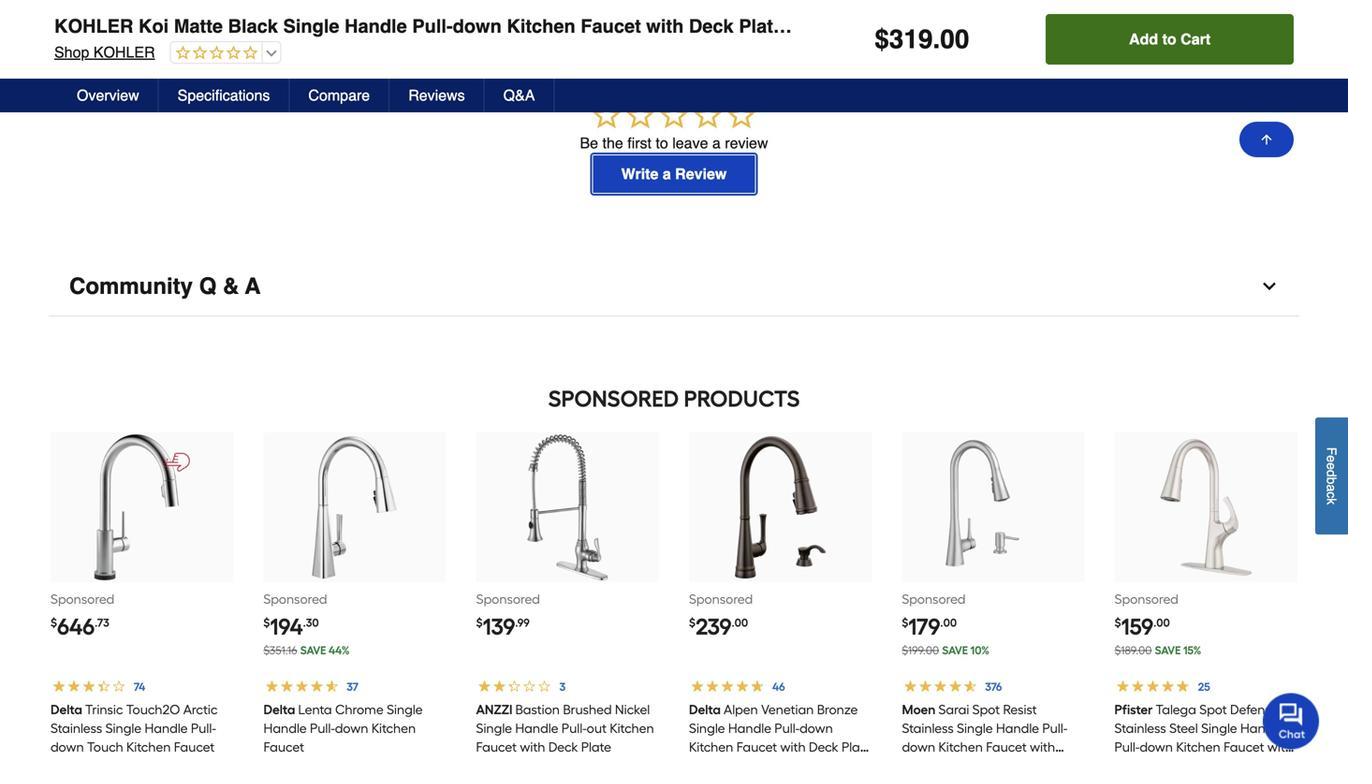 Task type: vqa. For each thing, say whether or not it's contained in the screenshot.
second chevron down icon from the bottom
no



Task type: locate. For each thing, give the bounding box(es) containing it.
delta left alpen at bottom
[[689, 702, 721, 717]]

plate inside alpen venetian bronze single handle pull-down kitchen faucet with deck plate and soap dispenser included
[[842, 739, 872, 755]]

kitchen down sarai
[[938, 739, 983, 755]]

$ inside $ 646 .73
[[51, 616, 57, 629]]

0 horizontal spatial and
[[689, 758, 713, 761]]

2 save from the left
[[942, 643, 968, 657]]

spot inside talega spot defense stainless steel single handle pull-down kitchen faucet with deck plate
[[1200, 702, 1227, 717]]

handle inside alpen venetian bronze single handle pull-down kitchen faucet with deck plate and soap dispenser included
[[728, 720, 771, 736]]

0 vertical spatial a
[[712, 134, 721, 152]]

kitchen up q&a
[[507, 15, 575, 37]]

0 horizontal spatial reviews
[[69, 9, 159, 35]]

1 horizontal spatial spot
[[1200, 702, 1227, 717]]

bastion
[[515, 702, 560, 717]]

$ for 179
[[902, 616, 908, 629]]

reviews button
[[49, 0, 1299, 52], [390, 79, 485, 112]]

reviews left q&a
[[408, 87, 465, 104]]

handle down resist
[[996, 720, 1039, 736]]

sarai
[[938, 702, 969, 717]]

reviews
[[69, 9, 159, 35], [408, 87, 465, 104]]

$ inside $ 239 .00
[[689, 616, 696, 629]]

zero stars image down matte
[[171, 45, 258, 62]]

single down "anzzi"
[[476, 720, 512, 736]]

delta lenta chrome single handle pull-down kitchen faucet image
[[282, 434, 428, 580]]

spot for 159
[[1200, 702, 1227, 717]]

3 .00 from the left
[[1153, 616, 1170, 629]]

plate inside the 'sarai spot resist stainless single handle pull- down kitchen faucet with deck plate'
[[934, 758, 965, 761]]

arctic
[[183, 702, 218, 717]]

$ for 646
[[51, 616, 57, 629]]

pull- inside alpen venetian bronze single handle pull-down kitchen faucet with deck plate and soap dispenser included
[[774, 720, 800, 736]]

.30
[[303, 616, 319, 629]]

.00 inside $ 239 .00
[[732, 616, 748, 629]]

2 horizontal spatial stainless
[[1115, 720, 1166, 736]]

q&a
[[503, 87, 535, 104]]

d
[[1324, 470, 1339, 477]]

stainless inside the 'sarai spot resist stainless single handle pull- down kitchen faucet with deck plate'
[[902, 720, 953, 736]]

save for 159
[[1155, 643, 1181, 657]]

faucet inside the 'sarai spot resist stainless single handle pull- down kitchen faucet with deck plate'
[[986, 739, 1026, 755]]

stainless down pfister
[[1115, 720, 1166, 736]]

$ 646 .73
[[51, 613, 109, 640]]

0 horizontal spatial stainless
[[51, 720, 102, 736]]

down down 'bronze'
[[800, 720, 833, 736]]

with inside alpen venetian bronze single handle pull-down kitchen faucet with deck plate and soap dispenser included
[[780, 739, 806, 755]]

f e e d b a c k button
[[1315, 417, 1348, 534]]

kitchen down steel
[[1176, 739, 1221, 755]]

0 horizontal spatial spot
[[972, 702, 1000, 717]]

3 save from the left
[[1155, 643, 1181, 657]]

cart
[[1181, 30, 1211, 48]]

1 save from the left
[[300, 643, 326, 657]]

1 delta from the left
[[51, 702, 82, 717]]

0 horizontal spatial soap
[[716, 758, 747, 761]]

spot inside the 'sarai spot resist stainless single handle pull- down kitchen faucet with deck plate'
[[972, 702, 1000, 717]]

2 vertical spatial a
[[1324, 484, 1339, 492]]

leave
[[672, 134, 708, 152]]

$ 319 . 00
[[875, 24, 969, 54]]

$ inside $ 139 .99
[[476, 616, 483, 629]]

0 vertical spatial included
[[974, 15, 1051, 37]]

$
[[875, 24, 889, 54], [51, 616, 57, 629], [263, 616, 270, 629], [476, 616, 483, 629], [689, 616, 696, 629], [902, 616, 908, 629], [1115, 616, 1121, 629]]

down down steel
[[1140, 739, 1173, 755]]

single down sarai
[[957, 720, 993, 736]]

.00 inside $ 159 .00
[[1153, 616, 1170, 629]]

zero stars image
[[171, 45, 258, 62], [589, 99, 759, 134]]

add to cart button
[[1046, 14, 1294, 65]]

koi
[[139, 15, 169, 37]]

1 vertical spatial a
[[663, 165, 671, 182]]

handle down bastion
[[515, 720, 558, 736]]

to
[[1162, 30, 1176, 48], [656, 134, 668, 152]]

venetian
[[761, 702, 814, 717]]

0 vertical spatial soap
[[827, 15, 873, 37]]

.00 inside $ 179 .00
[[940, 616, 957, 629]]

spot
[[972, 702, 1000, 717], [1200, 702, 1227, 717]]

2 .00 from the left
[[940, 616, 957, 629]]

15%
[[1183, 643, 1201, 657]]

stainless inside "trinsic touch2o arctic stainless single handle pull- down touch kitchen faucet"
[[51, 720, 102, 736]]

kitchen inside alpen venetian bronze single handle pull-down kitchen faucet with deck plate and soap dispenser included
[[689, 739, 733, 755]]

1 stainless from the left
[[51, 720, 102, 736]]

matte
[[174, 15, 223, 37]]

write
[[621, 165, 658, 182]]

pull- inside the 'sarai spot resist stainless single handle pull- down kitchen faucet with deck plate'
[[1042, 720, 1067, 736]]

bronze
[[817, 702, 858, 717]]

overview button
[[58, 79, 159, 112]]

0 vertical spatial to
[[1162, 30, 1176, 48]]

pull- inside "trinsic touch2o arctic stainless single handle pull- down touch kitchen faucet"
[[191, 720, 216, 736]]

a for f e e d b a c k
[[1324, 484, 1339, 492]]

southdeep products heading
[[49, 380, 1299, 417]]

2 horizontal spatial save
[[1155, 643, 1181, 657]]

239
[[696, 613, 732, 640]]

1 spot from the left
[[972, 702, 1000, 717]]

stainless down trinsic
[[51, 720, 102, 736]]

single inside bastion brushed nickel single handle pull-out kitchen faucet with deck plate
[[476, 720, 512, 736]]

to inside button
[[1162, 30, 1176, 48]]

and
[[789, 15, 822, 37], [689, 758, 713, 761]]

compare button
[[290, 79, 390, 112]]

spot right sarai
[[972, 702, 1000, 717]]

kitchen inside bastion brushed nickel single handle pull-out kitchen faucet with deck plate
[[610, 720, 654, 736]]

2 delta from the left
[[263, 702, 295, 717]]

be the first to leave a review
[[580, 134, 768, 152]]

1 horizontal spatial to
[[1162, 30, 1176, 48]]

1 vertical spatial kohler
[[93, 44, 155, 61]]

a
[[712, 134, 721, 152], [663, 165, 671, 182], [1324, 484, 1339, 492]]

1 vertical spatial reviews
[[408, 87, 465, 104]]

kitchen down alpen at bottom
[[689, 739, 733, 755]]

deck inside alpen venetian bronze single handle pull-down kitchen faucet with deck plate and soap dispenser included
[[809, 739, 838, 755]]

bastion brushed nickel single handle pull-out kitchen faucet with deck plate
[[476, 702, 654, 755]]

dispenser
[[878, 15, 969, 37], [751, 758, 809, 761]]

single right black
[[283, 15, 339, 37]]

soap down alpen at bottom
[[716, 758, 747, 761]]

alpen venetian bronze single handle pull-down kitchen faucet with deck plate and soap dispenser included
[[689, 702, 872, 761]]

a right leave
[[712, 134, 721, 152]]

handle down alpen at bottom
[[728, 720, 771, 736]]

a right 'write'
[[663, 165, 671, 182]]

.00 up alpen at bottom
[[732, 616, 748, 629]]

moen sarai spot resist stainless single handle pull-down kitchen faucet with deck plate image
[[920, 434, 1066, 580]]

e up b
[[1324, 462, 1339, 470]]

the
[[602, 134, 623, 152]]

f
[[1324, 447, 1339, 455]]

pfister
[[1115, 702, 1153, 717]]

$ inside $ 159 .00
[[1115, 616, 1121, 629]]

1 horizontal spatial .00
[[940, 616, 957, 629]]

plate
[[739, 15, 784, 37], [581, 739, 611, 755], [842, 739, 872, 755], [934, 758, 965, 761], [1147, 758, 1177, 761]]

single inside lenta chrome single handle pull-down kitchen faucet
[[387, 702, 423, 717]]

kitchen down chrome
[[371, 720, 416, 736]]

review
[[675, 165, 727, 182]]

with inside bastion brushed nickel single handle pull-out kitchen faucet with deck plate
[[520, 739, 545, 755]]

be
[[580, 134, 598, 152]]

down up q&a button in the top left of the page
[[453, 15, 502, 37]]

pull-
[[412, 15, 453, 37], [191, 720, 216, 736], [310, 720, 335, 736], [562, 720, 587, 736], [774, 720, 800, 736], [1042, 720, 1067, 736], [1115, 739, 1140, 755]]

0 horizontal spatial .00
[[732, 616, 748, 629]]

save
[[300, 643, 326, 657], [942, 643, 968, 657], [1155, 643, 1181, 657]]

3 delta from the left
[[689, 702, 721, 717]]

2 horizontal spatial a
[[1324, 484, 1339, 492]]

sponsored for alpen venetian bronze single handle pull-down kitchen faucet with deck plate and soap dispenser included
[[689, 591, 753, 607]]

.00 up $199.00 save 10%
[[940, 616, 957, 629]]

.00 for 239
[[732, 616, 748, 629]]

139
[[483, 613, 515, 640]]

.00 up $189.00 save 15%
[[1153, 616, 1170, 629]]

&
[[223, 273, 239, 299]]

1 horizontal spatial a
[[712, 134, 721, 152]]

down left touch
[[51, 739, 84, 755]]

0 horizontal spatial included
[[812, 758, 864, 761]]

single right steel
[[1201, 720, 1237, 736]]

1 horizontal spatial dispenser
[[878, 15, 969, 37]]

3 stainless from the left
[[1115, 720, 1166, 736]]

trinsic
[[85, 702, 123, 717]]

.
[[933, 24, 940, 54]]

0 horizontal spatial save
[[300, 643, 326, 657]]

1 horizontal spatial soap
[[827, 15, 873, 37]]

anzzi bastion brushed nickel single handle pull-out kitchen faucet with deck plate image
[[494, 434, 641, 580]]

f e e d b a c k
[[1324, 447, 1339, 505]]

single up touch
[[105, 720, 141, 736]]

save for 194
[[300, 643, 326, 657]]

1 vertical spatial zero stars image
[[589, 99, 759, 134]]

delta for 239
[[689, 702, 721, 717]]

deck
[[689, 15, 734, 37], [549, 739, 578, 755], [809, 739, 838, 755], [902, 758, 931, 761], [1115, 758, 1144, 761]]

1 horizontal spatial reviews
[[408, 87, 465, 104]]

kitchen down nickel at the bottom of page
[[610, 720, 654, 736]]

included down 'bronze'
[[812, 758, 864, 761]]

1 vertical spatial to
[[656, 134, 668, 152]]

write a review
[[621, 165, 727, 182]]

e up d
[[1324, 455, 1339, 462]]

reviews up shop kohler
[[69, 9, 159, 35]]

sponsored
[[548, 385, 679, 412], [51, 591, 114, 607], [263, 591, 327, 607], [476, 591, 540, 607], [689, 591, 753, 607], [902, 591, 966, 607], [1115, 591, 1178, 607]]

soap left 319
[[827, 15, 873, 37]]

1 vertical spatial and
[[689, 758, 713, 761]]

$ inside "$ 194 .30"
[[263, 616, 270, 629]]

.00
[[732, 616, 748, 629], [940, 616, 957, 629], [1153, 616, 1170, 629]]

kohler
[[54, 15, 133, 37], [93, 44, 155, 61]]

specifications
[[178, 87, 270, 104]]

lenta
[[298, 702, 332, 717]]

kitchen down touch2o
[[126, 739, 171, 755]]

sponsored for talega spot defense stainless steel single handle pull-down kitchen faucet with deck plate
[[1115, 591, 1178, 607]]

stainless
[[51, 720, 102, 736], [902, 720, 953, 736], [1115, 720, 1166, 736]]

kitchen
[[507, 15, 575, 37], [371, 720, 416, 736], [610, 720, 654, 736], [126, 739, 171, 755], [689, 739, 733, 755], [938, 739, 983, 755], [1176, 739, 1221, 755]]

1 horizontal spatial delta
[[263, 702, 295, 717]]

sponsored for bastion brushed nickel single handle pull-out kitchen faucet with deck plate
[[476, 591, 540, 607]]

add
[[1129, 30, 1158, 48]]

delta left lenta
[[263, 702, 295, 717]]

review
[[725, 134, 768, 152]]

sponsored inside "southdeep products" heading
[[548, 385, 679, 412]]

319
[[889, 24, 933, 54]]

sponsored for trinsic touch2o arctic stainless single handle pull- down touch kitchen faucet
[[51, 591, 114, 607]]

0 vertical spatial reviews
[[69, 9, 159, 35]]

stainless down moen
[[902, 720, 953, 736]]

0 horizontal spatial dispenser
[[751, 758, 809, 761]]

down inside lenta chrome single handle pull-down kitchen faucet
[[335, 720, 368, 736]]

down down moen
[[902, 739, 935, 755]]

to right the first
[[656, 134, 668, 152]]

handle inside "trinsic touch2o arctic stainless single handle pull- down touch kitchen faucet"
[[145, 720, 188, 736]]

1 vertical spatial dispenser
[[751, 758, 809, 761]]

included
[[974, 15, 1051, 37], [812, 758, 864, 761]]

10%
[[970, 643, 989, 657]]

faucet
[[581, 15, 641, 37], [174, 739, 215, 755], [263, 739, 304, 755], [476, 739, 517, 755], [736, 739, 777, 755], [986, 739, 1026, 755], [1224, 739, 1264, 755]]

handle inside the 'sarai spot resist stainless single handle pull- down kitchen faucet with deck plate'
[[996, 720, 1039, 736]]

deck inside talega spot defense stainless steel single handle pull-down kitchen faucet with deck plate
[[1115, 758, 1144, 761]]

1 horizontal spatial included
[[974, 15, 1051, 37]]

k
[[1324, 498, 1339, 505]]

2 horizontal spatial delta
[[689, 702, 721, 717]]

2 horizontal spatial .00
[[1153, 616, 1170, 629]]

$199.00
[[902, 643, 939, 657]]

1 .00 from the left
[[732, 616, 748, 629]]

kohler up shop kohler
[[54, 15, 133, 37]]

single down alpen at bottom
[[689, 720, 725, 736]]

0 vertical spatial and
[[789, 15, 822, 37]]

1 vertical spatial included
[[812, 758, 864, 761]]

0 horizontal spatial a
[[663, 165, 671, 182]]

a up k
[[1324, 484, 1339, 492]]

deck inside the 'sarai spot resist stainless single handle pull- down kitchen faucet with deck plate'
[[902, 758, 931, 761]]

spot right talega
[[1200, 702, 1227, 717]]

single right chrome
[[387, 702, 423, 717]]

kohler down koi
[[93, 44, 155, 61]]

single inside talega spot defense stainless steel single handle pull-down kitchen faucet with deck plate
[[1201, 720, 1237, 736]]

down down chrome
[[335, 720, 368, 736]]

1 horizontal spatial save
[[942, 643, 968, 657]]

handle up the compare "button"
[[345, 15, 407, 37]]

handle down defense
[[1240, 720, 1284, 736]]

to right add
[[1162, 30, 1176, 48]]

included inside alpen venetian bronze single handle pull-down kitchen faucet with deck plate and soap dispenser included
[[812, 758, 864, 761]]

included right 00 at the top right of page
[[974, 15, 1051, 37]]

0 horizontal spatial delta
[[51, 702, 82, 717]]

1 vertical spatial soap
[[716, 758, 747, 761]]

2 stainless from the left
[[902, 720, 953, 736]]

0 vertical spatial kohler
[[54, 15, 133, 37]]

$ inside $ 179 .00
[[902, 616, 908, 629]]

with
[[646, 15, 684, 37], [520, 739, 545, 755], [780, 739, 806, 755], [1030, 739, 1055, 755], [1268, 739, 1293, 755]]

a for be the first to leave a review
[[712, 134, 721, 152]]

handle
[[345, 15, 407, 37], [145, 720, 188, 736], [263, 720, 307, 736], [515, 720, 558, 736], [728, 720, 771, 736], [996, 720, 1039, 736], [1240, 720, 1284, 736]]

pull- inside talega spot defense stainless steel single handle pull-down kitchen faucet with deck plate
[[1115, 739, 1140, 755]]

save left 15%
[[1155, 643, 1181, 657]]

2 spot from the left
[[1200, 702, 1227, 717]]

products
[[684, 385, 800, 412]]

down inside alpen venetian bronze single handle pull-down kitchen faucet with deck plate and soap dispenser included
[[800, 720, 833, 736]]

deck inside bastion brushed nickel single handle pull-out kitchen faucet with deck plate
[[549, 739, 578, 755]]

646
[[57, 613, 95, 640]]

delta left trinsic
[[51, 702, 82, 717]]

0 horizontal spatial zero stars image
[[171, 45, 258, 62]]

soap
[[827, 15, 873, 37], [716, 758, 747, 761]]

1 horizontal spatial stainless
[[902, 720, 953, 736]]

zero stars image up be the first to leave a review
[[589, 99, 759, 134]]

$189.00
[[1115, 643, 1152, 657]]

stainless inside talega spot defense stainless steel single handle pull-down kitchen faucet with deck plate
[[1115, 720, 1166, 736]]

handle down touch2o
[[145, 720, 188, 736]]

down
[[453, 15, 502, 37], [335, 720, 368, 736], [800, 720, 833, 736], [51, 739, 84, 755], [902, 739, 935, 755], [1140, 739, 1173, 755]]

save left 44%
[[300, 643, 326, 657]]

0 vertical spatial reviews button
[[49, 0, 1299, 52]]

save left 10%
[[942, 643, 968, 657]]

and inside alpen venetian bronze single handle pull-down kitchen faucet with deck plate and soap dispenser included
[[689, 758, 713, 761]]

kitchen inside talega spot defense stainless steel single handle pull-down kitchen faucet with deck plate
[[1176, 739, 1221, 755]]

handle down lenta
[[263, 720, 307, 736]]



Task type: describe. For each thing, give the bounding box(es) containing it.
$351.16
[[263, 643, 297, 657]]

specifications button
[[159, 79, 290, 112]]

2 e from the top
[[1324, 462, 1339, 470]]

delta alpen venetian bronze single handle pull-down kitchen faucet with deck plate and soap dispenser included image
[[707, 434, 854, 580]]

0 vertical spatial dispenser
[[878, 15, 969, 37]]

.00 for 179
[[940, 616, 957, 629]]

$ for 139
[[476, 616, 483, 629]]

overview
[[77, 87, 139, 104]]

44%
[[329, 643, 350, 657]]

$ for 239
[[689, 616, 696, 629]]

b
[[1324, 477, 1339, 484]]

down inside the 'sarai spot resist stainless single handle pull- down kitchen faucet with deck plate'
[[902, 739, 935, 755]]

kitchen inside the 'sarai spot resist stainless single handle pull- down kitchen faucet with deck plate'
[[938, 739, 983, 755]]

0 vertical spatial zero stars image
[[171, 45, 258, 62]]

handle inside lenta chrome single handle pull-down kitchen faucet
[[263, 720, 307, 736]]

q
[[199, 273, 217, 299]]

nickel
[[615, 702, 650, 717]]

q&a button
[[485, 79, 555, 112]]

community
[[69, 273, 193, 299]]

delta trinsic touch2o arctic stainless single handle pull-down touch kitchen faucet image
[[69, 434, 215, 580]]

plate inside talega spot defense stainless steel single handle pull-down kitchen faucet with deck plate
[[1147, 758, 1177, 761]]

$ for 194
[[263, 616, 270, 629]]

stainless for 179
[[902, 720, 953, 736]]

moen
[[902, 702, 935, 717]]

sponsored for lenta chrome single handle pull-down kitchen faucet
[[263, 591, 327, 607]]

shop
[[54, 44, 89, 61]]

0 horizontal spatial to
[[656, 134, 668, 152]]

community q & a
[[69, 273, 261, 299]]

shop kohler
[[54, 44, 155, 61]]

dispenser inside alpen venetian bronze single handle pull-down kitchen faucet with deck plate and soap dispenser included
[[751, 758, 809, 761]]

$ for 159
[[1115, 616, 1121, 629]]

$ 179 .00
[[902, 613, 957, 640]]

alpen
[[724, 702, 758, 717]]

kitchen inside lenta chrome single handle pull-down kitchen faucet
[[371, 720, 416, 736]]

handle inside talega spot defense stainless steel single handle pull-down kitchen faucet with deck plate
[[1240, 720, 1284, 736]]

faucet inside bastion brushed nickel single handle pull-out kitchen faucet with deck plate
[[476, 739, 517, 755]]

single inside "trinsic touch2o arctic stainless single handle pull- down touch kitchen faucet"
[[105, 720, 141, 736]]

chrome
[[335, 702, 383, 717]]

1 e from the top
[[1324, 455, 1339, 462]]

single inside alpen venetian bronze single handle pull-down kitchen faucet with deck plate and soap dispenser included
[[689, 720, 725, 736]]

194
[[270, 613, 303, 640]]

1 horizontal spatial and
[[789, 15, 822, 37]]

sarai spot resist stainless single handle pull- down kitchen faucet with deck plate
[[902, 702, 1067, 761]]

sponsored for sarai spot resist stainless single handle pull- down kitchen faucet with deck plate
[[902, 591, 966, 607]]

$189.00 save 15%
[[1115, 643, 1201, 657]]

out
[[587, 720, 607, 736]]

.00 for 159
[[1153, 616, 1170, 629]]

$199.00 save 10%
[[902, 643, 989, 657]]

pfister talega spot defense stainless steel single handle pull-down kitchen faucet with deck plate image
[[1133, 434, 1279, 580]]

brushed
[[563, 702, 612, 717]]

stainless for 159
[[1115, 720, 1166, 736]]

write a review button
[[590, 152, 758, 196]]

spot for 179
[[972, 702, 1000, 717]]

down inside talega spot defense stainless steel single handle pull-down kitchen faucet with deck plate
[[1140, 739, 1173, 755]]

$ 239 .00
[[689, 613, 748, 640]]

trinsic touch2o arctic stainless single handle pull- down touch kitchen faucet
[[51, 702, 218, 755]]

faucet inside talega spot defense stainless steel single handle pull-down kitchen faucet with deck plate
[[1224, 739, 1264, 755]]

talega
[[1156, 702, 1196, 717]]

chat invite button image
[[1263, 692, 1320, 749]]

first
[[627, 134, 652, 152]]

soap inside alpen venetian bronze single handle pull-down kitchen faucet with deck plate and soap dispenser included
[[716, 758, 747, 761]]

pull- inside bastion brushed nickel single handle pull-out kitchen faucet with deck plate
[[562, 720, 587, 736]]

single inside the 'sarai spot resist stainless single handle pull- down kitchen faucet with deck plate'
[[957, 720, 993, 736]]

faucet inside alpen venetian bronze single handle pull-down kitchen faucet with deck plate and soap dispenser included
[[736, 739, 777, 755]]

steel
[[1169, 720, 1198, 736]]

.99
[[515, 616, 530, 629]]

reviews for reviews button to the bottom
[[408, 87, 465, 104]]

community q & a button
[[49, 257, 1299, 316]]

delta for 646
[[51, 702, 82, 717]]

sponsored products
[[548, 385, 800, 412]]

pull- inside lenta chrome single handle pull-down kitchen faucet
[[310, 720, 335, 736]]

chevron up image
[[1260, 13, 1279, 31]]

00
[[940, 24, 969, 54]]

faucet inside "trinsic touch2o arctic stainless single handle pull- down touch kitchen faucet"
[[174, 739, 215, 755]]

kitchen inside "trinsic touch2o arctic stainless single handle pull- down touch kitchen faucet"
[[126, 739, 171, 755]]

arrow up image
[[1259, 132, 1274, 147]]

faucet inside lenta chrome single handle pull-down kitchen faucet
[[263, 739, 304, 755]]

159
[[1121, 613, 1153, 640]]

talega spot defense stainless steel single handle pull-down kitchen faucet with deck plate
[[1115, 702, 1293, 761]]

defense
[[1230, 702, 1279, 717]]

a
[[245, 273, 261, 299]]

resist
[[1003, 702, 1037, 717]]

kohler koi matte black single handle pull-down kitchen faucet with deck plate and soap dispenser included
[[54, 15, 1051, 37]]

add to cart
[[1129, 30, 1211, 48]]

1 vertical spatial reviews button
[[390, 79, 485, 112]]

reviews for the topmost reviews button
[[69, 9, 159, 35]]

$ 194 .30
[[263, 613, 319, 640]]

anzzi
[[476, 702, 513, 717]]

handle inside bastion brushed nickel single handle pull-out kitchen faucet with deck plate
[[515, 720, 558, 736]]

lenta chrome single handle pull-down kitchen faucet
[[263, 702, 423, 755]]

down inside "trinsic touch2o arctic stainless single handle pull- down touch kitchen faucet"
[[51, 739, 84, 755]]

c
[[1324, 492, 1339, 498]]

$351.16 save 44%
[[263, 643, 350, 657]]

touch
[[87, 739, 123, 755]]

$ 139 .99
[[476, 613, 530, 640]]

.73
[[95, 616, 109, 629]]

$ 159 .00
[[1115, 613, 1170, 640]]

chevron down image
[[1260, 277, 1279, 296]]

save for 179
[[942, 643, 968, 657]]

touch2o
[[126, 702, 180, 717]]

179
[[908, 613, 940, 640]]

with inside the 'sarai spot resist stainless single handle pull- down kitchen faucet with deck plate'
[[1030, 739, 1055, 755]]

black
[[228, 15, 278, 37]]

compare
[[308, 87, 370, 104]]

with inside talega spot defense stainless steel single handle pull-down kitchen faucet with deck plate
[[1268, 739, 1293, 755]]

$ for 319
[[875, 24, 889, 54]]

plate inside bastion brushed nickel single handle pull-out kitchen faucet with deck plate
[[581, 739, 611, 755]]

1 horizontal spatial zero stars image
[[589, 99, 759, 134]]



